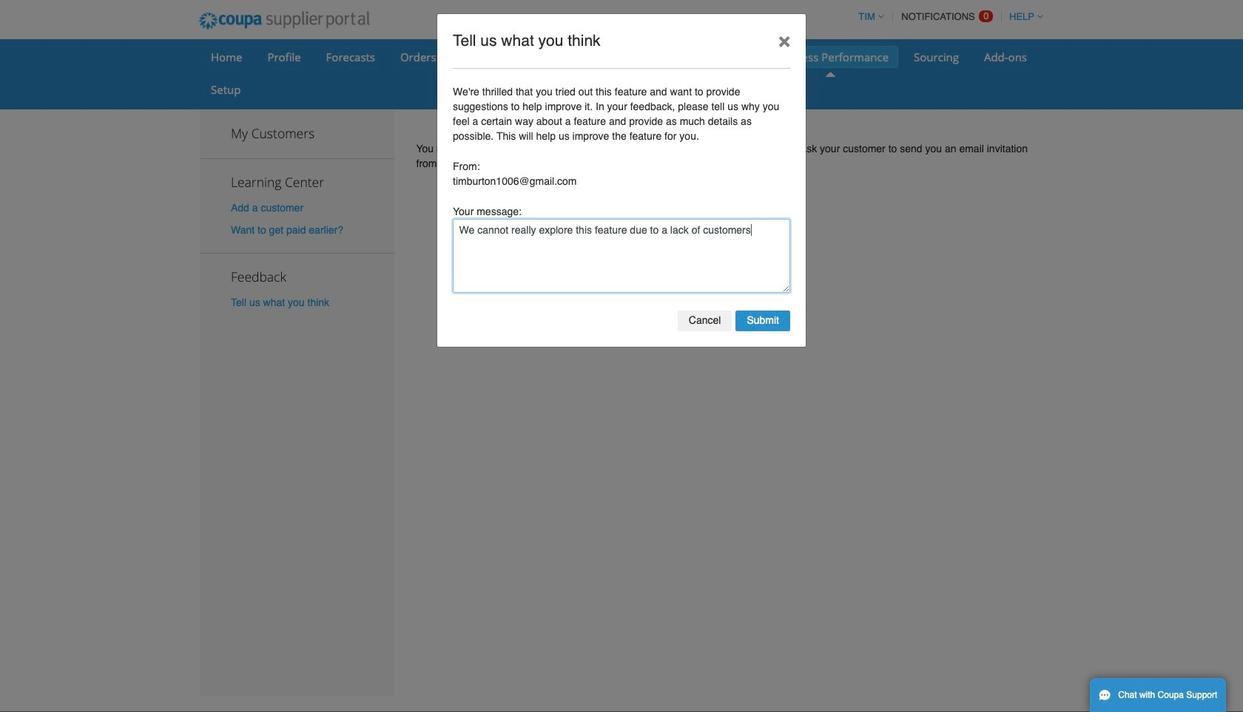 Task type: locate. For each thing, give the bounding box(es) containing it.
None text field
[[453, 219, 790, 293]]

dialog
[[437, 13, 807, 348]]

coupa supplier portal image
[[189, 2, 379, 39]]



Task type: vqa. For each thing, say whether or not it's contained in the screenshot.
"dialog"
yes



